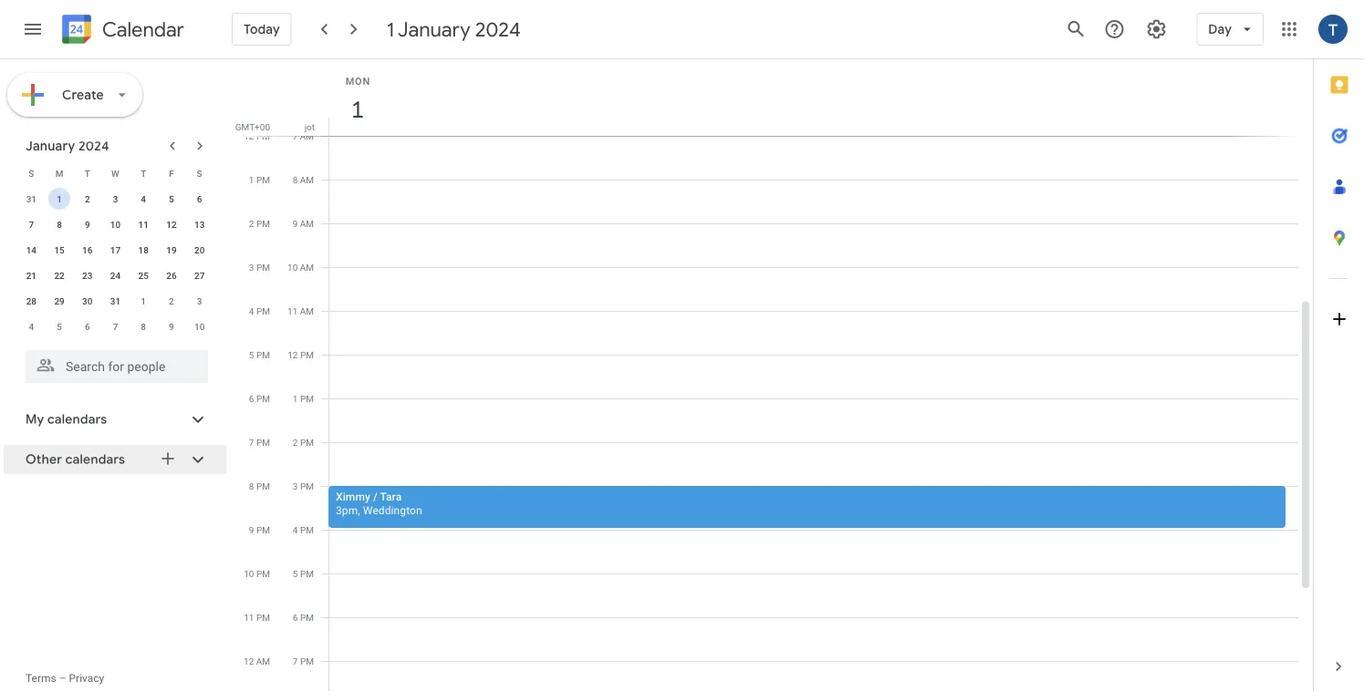 Task type: vqa. For each thing, say whether or not it's contained in the screenshot.
leftmost the 1 PM
yes



Task type: locate. For each thing, give the bounding box(es) containing it.
row containing 4
[[17, 314, 214, 340]]

0 horizontal spatial 11
[[138, 219, 149, 230]]

0 horizontal spatial s
[[29, 168, 34, 179]]

privacy link
[[69, 673, 104, 685]]

4 pm right 9 pm
[[293, 525, 314, 536]]

0 vertical spatial 31
[[26, 193, 37, 204]]

11
[[138, 219, 149, 230], [288, 306, 298, 317], [244, 612, 254, 623]]

1 vertical spatial calendars
[[65, 452, 125, 468]]

t left the "f"
[[141, 168, 146, 179]]

am for 10 am
[[300, 262, 314, 273]]

0 horizontal spatial t
[[85, 168, 90, 179]]

row down 31 element
[[17, 314, 214, 340]]

1 pm
[[249, 174, 270, 185], [293, 393, 314, 404]]

1 horizontal spatial 11
[[244, 612, 254, 623]]

6 up 13 element on the left of page
[[197, 193, 202, 204]]

11 pm
[[244, 612, 270, 623]]

9 pm
[[249, 525, 270, 536]]

7 pm up '8 pm'
[[249, 437, 270, 448]]

am for 12 am
[[256, 656, 270, 667]]

7 pm right 12 am
[[293, 656, 314, 667]]

privacy
[[69, 673, 104, 685]]

1 vertical spatial 2024
[[78, 138, 109, 154]]

6 pm right 11 pm at bottom left
[[293, 612, 314, 623]]

10 for 10 february element
[[194, 321, 205, 332]]

7 row from the top
[[17, 314, 214, 340]]

tab list
[[1314, 59, 1365, 642]]

21
[[26, 270, 37, 281]]

3 right '8 pm'
[[293, 481, 298, 492]]

9 for 9 february element
[[169, 321, 174, 332]]

0 vertical spatial 11
[[138, 219, 149, 230]]

5 row from the top
[[17, 263, 214, 288]]

1 inside cell
[[57, 193, 62, 204]]

6 pm up '8 pm'
[[249, 393, 270, 404]]

calendars down my calendars dropdown button
[[65, 452, 125, 468]]

1 horizontal spatial 12 pm
[[288, 350, 314, 361]]

7 pm
[[249, 437, 270, 448], [293, 656, 314, 667]]

day
[[1209, 21, 1232, 37]]

4
[[141, 193, 146, 204], [249, 306, 254, 317], [29, 321, 34, 332], [293, 525, 298, 536]]

2 t from the left
[[141, 168, 146, 179]]

25
[[138, 270, 149, 281]]

12 up 19
[[166, 219, 177, 230]]

s up 31 december element at the top
[[29, 168, 34, 179]]

tara
[[380, 491, 402, 503]]

31 december element
[[20, 188, 42, 210]]

am up the 9 am
[[300, 174, 314, 185]]

22 element
[[48, 265, 70, 287]]

23
[[82, 270, 93, 281]]

16
[[82, 245, 93, 256]]

20
[[194, 245, 205, 256]]

pm
[[256, 131, 270, 141], [256, 174, 270, 185], [256, 218, 270, 229], [256, 262, 270, 273], [256, 306, 270, 317], [256, 350, 270, 361], [300, 350, 314, 361], [256, 393, 270, 404], [300, 393, 314, 404], [256, 437, 270, 448], [300, 437, 314, 448], [256, 481, 270, 492], [300, 481, 314, 492], [256, 525, 270, 536], [300, 525, 314, 536], [256, 569, 270, 580], [300, 569, 314, 580], [256, 612, 270, 623], [300, 612, 314, 623], [300, 656, 314, 667]]

8 for 8 pm
[[249, 481, 254, 492]]

1 horizontal spatial 2024
[[475, 16, 521, 42]]

terms
[[26, 673, 56, 685]]

1 horizontal spatial 7 pm
[[293, 656, 314, 667]]

0 vertical spatial 2 pm
[[249, 218, 270, 229]]

29
[[54, 296, 65, 307]]

0 vertical spatial 3 pm
[[249, 262, 270, 273]]

today button
[[232, 7, 292, 51]]

9 up the 10 pm
[[249, 525, 254, 536]]

8 up 9 pm
[[249, 481, 254, 492]]

9 for 9 am
[[293, 218, 298, 229]]

4 february element
[[20, 316, 42, 338]]

12 pm
[[244, 131, 270, 141], [288, 350, 314, 361]]

31 down 24
[[110, 296, 121, 307]]

1 vertical spatial 6 pm
[[293, 612, 314, 623]]

row up 17 element
[[17, 212, 214, 237]]

t
[[85, 168, 90, 179], [141, 168, 146, 179]]

30 element
[[76, 290, 98, 312]]

create
[[62, 87, 104, 103]]

am
[[300, 131, 314, 141], [300, 174, 314, 185], [300, 218, 314, 229], [300, 262, 314, 273], [300, 306, 314, 317], [256, 656, 270, 667]]

/
[[373, 491, 378, 503]]

row containing 31
[[17, 186, 214, 212]]

3 row from the top
[[17, 212, 214, 237]]

t right m
[[85, 168, 90, 179]]

7
[[293, 131, 298, 141], [29, 219, 34, 230], [113, 321, 118, 332], [249, 437, 254, 448], [293, 656, 298, 667]]

1 horizontal spatial 5 pm
[[293, 569, 314, 580]]

12 down 11 pm at bottom left
[[244, 656, 254, 667]]

4 pm
[[249, 306, 270, 317], [293, 525, 314, 536]]

calendars up other calendars
[[47, 412, 107, 428]]

1 column header
[[329, 59, 1299, 136]]

2024
[[475, 16, 521, 42], [78, 138, 109, 154]]

11 inside row
[[138, 219, 149, 230]]

,
[[358, 504, 360, 517]]

row up 10 element
[[17, 161, 214, 186]]

am down 8 am
[[300, 218, 314, 229]]

jot
[[305, 121, 315, 132]]

create button
[[7, 73, 142, 117]]

row up the 7 february element
[[17, 288, 214, 314]]

11 up 12 am
[[244, 612, 254, 623]]

other calendars
[[26, 452, 125, 468]]

am up 8 am
[[300, 131, 314, 141]]

9
[[293, 218, 298, 229], [85, 219, 90, 230], [169, 321, 174, 332], [249, 525, 254, 536]]

31
[[26, 193, 37, 204], [110, 296, 121, 307]]

3
[[113, 193, 118, 204], [249, 262, 254, 273], [197, 296, 202, 307], [293, 481, 298, 492]]

9 down 2 february "element"
[[169, 321, 174, 332]]

8 pm
[[249, 481, 270, 492]]

other calendars button
[[4, 445, 226, 475]]

1 horizontal spatial s
[[197, 168, 202, 179]]

10 am
[[288, 262, 314, 273]]

gmt+00
[[235, 121, 270, 132]]

0 horizontal spatial 2 pm
[[249, 218, 270, 229]]

12 pm left 7 am
[[244, 131, 270, 141]]

row down w
[[17, 186, 214, 212]]

2 horizontal spatial 11
[[288, 306, 298, 317]]

4 row from the top
[[17, 237, 214, 263]]

am down the 9 am
[[300, 262, 314, 273]]

main drawer image
[[22, 18, 44, 40]]

1 horizontal spatial 31
[[110, 296, 121, 307]]

12
[[244, 131, 254, 141], [166, 219, 177, 230], [288, 350, 298, 361], [244, 656, 254, 667]]

1 horizontal spatial t
[[141, 168, 146, 179]]

8 up the 9 am
[[293, 174, 298, 185]]

24 element
[[104, 265, 126, 287]]

9 up 10 am
[[293, 218, 298, 229]]

10 up 11 am
[[288, 262, 298, 273]]

7 february element
[[104, 316, 126, 338]]

3 pm left 10 am
[[249, 262, 270, 273]]

None search field
[[0, 343, 226, 383]]

4 left 11 am
[[249, 306, 254, 317]]

0 horizontal spatial 12 pm
[[244, 131, 270, 141]]

5 pm
[[249, 350, 270, 361], [293, 569, 314, 580]]

1 row from the top
[[17, 161, 214, 186]]

1 horizontal spatial january
[[398, 16, 471, 42]]

row up 24 element in the left top of the page
[[17, 237, 214, 263]]

january
[[398, 16, 471, 42], [26, 138, 75, 154]]

0 vertical spatial calendars
[[47, 412, 107, 428]]

12 pm down 11 am
[[288, 350, 314, 361]]

1 vertical spatial 31
[[110, 296, 121, 307]]

8
[[293, 174, 298, 185], [57, 219, 62, 230], [141, 321, 146, 332], [249, 481, 254, 492]]

0 horizontal spatial 31
[[26, 193, 37, 204]]

0 vertical spatial 12 pm
[[244, 131, 270, 141]]

2 row from the top
[[17, 186, 214, 212]]

2
[[85, 193, 90, 204], [249, 218, 254, 229], [169, 296, 174, 307], [293, 437, 298, 448]]

Search for people text field
[[37, 350, 197, 383]]

12 inside row
[[166, 219, 177, 230]]

3 pm
[[249, 262, 270, 273], [293, 481, 314, 492]]

today
[[244, 21, 280, 37]]

5
[[169, 193, 174, 204], [57, 321, 62, 332], [249, 350, 254, 361], [293, 569, 298, 580]]

8 am
[[293, 174, 314, 185]]

8 for 8 am
[[293, 174, 298, 185]]

0 vertical spatial 5 pm
[[249, 350, 270, 361]]

1 pm down 11 am
[[293, 393, 314, 404]]

m
[[55, 168, 63, 179]]

s
[[29, 168, 34, 179], [197, 168, 202, 179]]

1 vertical spatial 2 pm
[[293, 437, 314, 448]]

1 vertical spatial january
[[26, 138, 75, 154]]

10 element
[[104, 214, 126, 235]]

29 element
[[48, 290, 70, 312]]

1 cell
[[45, 186, 73, 212]]

6 row from the top
[[17, 288, 214, 314]]

2 pm
[[249, 218, 270, 229], [293, 437, 314, 448]]

0 horizontal spatial 6 pm
[[249, 393, 270, 404]]

0 vertical spatial 2024
[[475, 16, 521, 42]]

9 up 16 "element"
[[85, 219, 90, 230]]

weddington
[[363, 504, 422, 517]]

0 vertical spatial 4 pm
[[249, 306, 270, 317]]

2 vertical spatial 11
[[244, 612, 254, 623]]

31 left 1 cell on the top left of page
[[26, 193, 37, 204]]

31 for 31 december element at the top
[[26, 193, 37, 204]]

1
[[387, 16, 394, 42], [350, 94, 363, 125], [249, 174, 254, 185], [57, 193, 62, 204], [141, 296, 146, 307], [293, 393, 298, 404]]

1 horizontal spatial 3 pm
[[293, 481, 314, 492]]

10
[[110, 219, 121, 230], [288, 262, 298, 273], [194, 321, 205, 332], [244, 569, 254, 580]]

calendars
[[47, 412, 107, 428], [65, 452, 125, 468]]

10 down 3 february element on the top of the page
[[194, 321, 205, 332]]

1 vertical spatial 1 pm
[[293, 393, 314, 404]]

row group
[[17, 186, 214, 340]]

8 down 1 february element
[[141, 321, 146, 332]]

10 up 11 pm at bottom left
[[244, 569, 254, 580]]

1 horizontal spatial 6 pm
[[293, 612, 314, 623]]

1 horizontal spatial 4 pm
[[293, 525, 314, 536]]

1 vertical spatial 5 pm
[[293, 569, 314, 580]]

7 down 31 element
[[113, 321, 118, 332]]

row
[[17, 161, 214, 186], [17, 186, 214, 212], [17, 212, 214, 237], [17, 237, 214, 263], [17, 263, 214, 288], [17, 288, 214, 314], [17, 314, 214, 340]]

14
[[26, 245, 37, 256]]

0 vertical spatial january
[[398, 16, 471, 42]]

20 element
[[189, 239, 211, 261]]

6
[[197, 193, 202, 204], [85, 321, 90, 332], [249, 393, 254, 404], [293, 612, 298, 623]]

row containing s
[[17, 161, 214, 186]]

19 element
[[161, 239, 182, 261]]

11 element
[[133, 214, 154, 235]]

0 horizontal spatial 4 pm
[[249, 306, 270, 317]]

row up 31 element
[[17, 263, 214, 288]]

19
[[166, 245, 177, 256]]

6 up '8 pm'
[[249, 393, 254, 404]]

8 february element
[[133, 316, 154, 338]]

1 pm left 8 am
[[249, 174, 270, 185]]

3 pm right '8 pm'
[[293, 481, 314, 492]]

f
[[169, 168, 174, 179]]

11 up 18
[[138, 219, 149, 230]]

am down 11 pm at bottom left
[[256, 656, 270, 667]]

11 am
[[288, 306, 314, 317]]

8 for 8 february element
[[141, 321, 146, 332]]

am for 8 am
[[300, 174, 314, 185]]

s right the "f"
[[197, 168, 202, 179]]

11 for 11 pm
[[244, 612, 254, 623]]

am down 10 am
[[300, 306, 314, 317]]

am for 9 am
[[300, 218, 314, 229]]

10 pm
[[244, 569, 270, 580]]

30
[[82, 296, 93, 307]]

10 for 10 element
[[110, 219, 121, 230]]

13
[[194, 219, 205, 230]]

0 vertical spatial 7 pm
[[249, 437, 270, 448]]

0 horizontal spatial 5 pm
[[249, 350, 270, 361]]

7 inside the 7 february element
[[113, 321, 118, 332]]

calendar heading
[[99, 17, 184, 42]]

12 left 7 am
[[244, 131, 254, 141]]

mon 1
[[346, 75, 371, 125]]

1 t from the left
[[85, 168, 90, 179]]

1 vertical spatial 11
[[288, 306, 298, 317]]

7 am
[[293, 131, 314, 141]]

0 vertical spatial 1 pm
[[249, 174, 270, 185]]

15
[[54, 245, 65, 256]]

6 pm
[[249, 393, 270, 404], [293, 612, 314, 623]]

my calendars
[[26, 412, 107, 428]]

10 up 17
[[110, 219, 121, 230]]

terms link
[[26, 673, 56, 685]]

4 pm left 11 am
[[249, 306, 270, 317]]

11 down 10 am
[[288, 306, 298, 317]]

16 element
[[76, 239, 98, 261]]



Task type: describe. For each thing, give the bounding box(es) containing it.
3 left 10 am
[[249, 262, 254, 273]]

1 horizontal spatial 2 pm
[[293, 437, 314, 448]]

7 up '8 pm'
[[249, 437, 254, 448]]

12 down 11 am
[[288, 350, 298, 361]]

2 s from the left
[[197, 168, 202, 179]]

3 february element
[[189, 290, 211, 312]]

6 february element
[[76, 316, 98, 338]]

calendar element
[[58, 11, 184, 51]]

calendar
[[102, 17, 184, 42]]

2 inside 2 february "element"
[[169, 296, 174, 307]]

4 up '11' element
[[141, 193, 146, 204]]

terms – privacy
[[26, 673, 104, 685]]

26 element
[[161, 265, 182, 287]]

28 element
[[20, 290, 42, 312]]

13 element
[[189, 214, 211, 235]]

18
[[138, 245, 149, 256]]

9 february element
[[161, 316, 182, 338]]

27 element
[[189, 265, 211, 287]]

6 right 11 pm at bottom left
[[293, 612, 298, 623]]

–
[[59, 673, 66, 685]]

7 up 14 element
[[29, 219, 34, 230]]

12 element
[[161, 214, 182, 235]]

3 down 27 element
[[197, 296, 202, 307]]

4 down 28 element
[[29, 321, 34, 332]]

9 am
[[293, 218, 314, 229]]

row containing 28
[[17, 288, 214, 314]]

18 element
[[133, 239, 154, 261]]

27
[[194, 270, 205, 281]]

26
[[166, 270, 177, 281]]

january 2024 grid
[[17, 161, 214, 340]]

0 horizontal spatial january
[[26, 138, 75, 154]]

ximmy / tara 3pm , weddington
[[336, 491, 422, 517]]

0 horizontal spatial 3 pm
[[249, 262, 270, 273]]

3 up 10 element
[[113, 193, 118, 204]]

other
[[26, 452, 62, 468]]

1 vertical spatial 4 pm
[[293, 525, 314, 536]]

17 element
[[104, 239, 126, 261]]

row group containing 31
[[17, 186, 214, 340]]

1 february element
[[133, 290, 154, 312]]

am for 7 am
[[300, 131, 314, 141]]

monday, 1 january element
[[337, 89, 379, 131]]

row containing 7
[[17, 212, 214, 237]]

am for 11 am
[[300, 306, 314, 317]]

31 for 31 element
[[110, 296, 121, 307]]

1 vertical spatial 12 pm
[[288, 350, 314, 361]]

9 for 9 pm
[[249, 525, 254, 536]]

7 right 12 am
[[293, 656, 298, 667]]

mon
[[346, 75, 371, 87]]

settings menu image
[[1146, 18, 1168, 40]]

calendars for other calendars
[[65, 452, 125, 468]]

10 for 10 pm
[[244, 569, 254, 580]]

my
[[26, 412, 44, 428]]

w
[[111, 168, 119, 179]]

22
[[54, 270, 65, 281]]

0 horizontal spatial 1 pm
[[249, 174, 270, 185]]

row containing 14
[[17, 237, 214, 263]]

0 horizontal spatial 7 pm
[[249, 437, 270, 448]]

2 february element
[[161, 290, 182, 312]]

add other calendars image
[[159, 450, 177, 468]]

ximmy
[[336, 491, 370, 503]]

11 for 11 am
[[288, 306, 298, 317]]

my calendars button
[[4, 405, 226, 434]]

row containing 21
[[17, 263, 214, 288]]

0 horizontal spatial 2024
[[78, 138, 109, 154]]

calendars for my calendars
[[47, 412, 107, 428]]

4 right 9 pm
[[293, 525, 298, 536]]

january 2024
[[26, 138, 109, 154]]

5 february element
[[48, 316, 70, 338]]

day button
[[1197, 7, 1264, 51]]

31 element
[[104, 290, 126, 312]]

1 inside mon 1
[[350, 94, 363, 125]]

1 vertical spatial 3 pm
[[293, 481, 314, 492]]

8 up the 15 element
[[57, 219, 62, 230]]

17
[[110, 245, 121, 256]]

3pm
[[336, 504, 358, 517]]

6 down 30 element
[[85, 321, 90, 332]]

28
[[26, 296, 37, 307]]

7 left jot
[[293, 131, 298, 141]]

15 element
[[48, 239, 70, 261]]

21 element
[[20, 265, 42, 287]]

11 for 11
[[138, 219, 149, 230]]

1 s from the left
[[29, 168, 34, 179]]

1 vertical spatial 7 pm
[[293, 656, 314, 667]]

10 february element
[[189, 316, 211, 338]]

1 horizontal spatial 1 pm
[[293, 393, 314, 404]]

1 january 2024
[[387, 16, 521, 42]]

25 element
[[133, 265, 154, 287]]

1 grid
[[234, 59, 1313, 693]]

12 am
[[244, 656, 270, 667]]

14 element
[[20, 239, 42, 261]]

10 for 10 am
[[288, 262, 298, 273]]

24
[[110, 270, 121, 281]]

0 vertical spatial 6 pm
[[249, 393, 270, 404]]

23 element
[[76, 265, 98, 287]]



